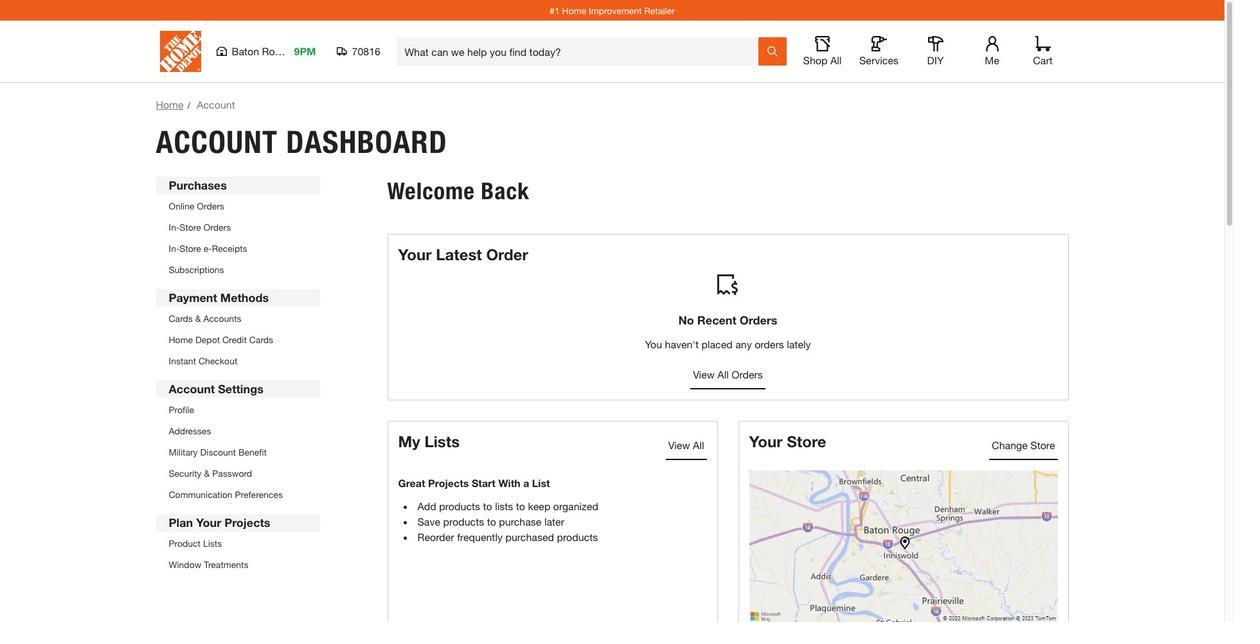 Task type: describe. For each thing, give the bounding box(es) containing it.
latest
[[436, 246, 482, 264]]

all for view all
[[693, 439, 705, 451]]

benefit
[[239, 447, 267, 458]]

orders for view all orders
[[732, 369, 763, 381]]

checkout
[[199, 356, 238, 367]]

reorder
[[418, 531, 454, 543]]

lists
[[495, 500, 513, 513]]

retailer
[[645, 5, 675, 16]]

military
[[169, 447, 198, 458]]

in-store e-receipts link
[[169, 243, 247, 254]]

#1 home improvement retailer
[[550, 5, 675, 16]]

orders up the in-store orders link
[[197, 201, 224, 212]]

password
[[212, 468, 252, 479]]

great projects start with a list
[[398, 477, 550, 489]]

0 horizontal spatial cards
[[169, 313, 193, 324]]

view all
[[669, 439, 705, 451]]

dashboard
[[286, 123, 448, 161]]

payment methods
[[169, 291, 269, 305]]

map preview image
[[750, 471, 1058, 623]]

map pin image
[[899, 537, 912, 550]]

profile link
[[169, 405, 194, 415]]

change
[[992, 439, 1028, 451]]

purchased
[[506, 531, 554, 543]]

you
[[645, 338, 663, 350]]

save
[[418, 516, 441, 528]]

70816 button
[[337, 45, 381, 58]]

product
[[169, 538, 201, 549]]

view for view all orders
[[693, 369, 715, 381]]

account for account settings
[[169, 382, 215, 396]]

my lists
[[398, 433, 460, 451]]

cards & accounts link
[[169, 313, 242, 324]]

start
[[472, 477, 496, 489]]

services
[[860, 54, 899, 66]]

communication
[[169, 489, 233, 500]]

product lists
[[169, 538, 222, 549]]

plan your projects
[[169, 516, 270, 530]]

military discount benefit
[[169, 447, 267, 458]]

in- for in-store e-receipts
[[169, 243, 180, 254]]

e-
[[204, 243, 212, 254]]

later
[[545, 516, 565, 528]]

9pm
[[294, 45, 316, 57]]

order
[[486, 246, 529, 264]]

my
[[398, 433, 420, 451]]

list
[[532, 477, 550, 489]]

instant checkout
[[169, 356, 238, 367]]

welcome back
[[387, 178, 530, 205]]

you haven't placed any orders lately
[[645, 338, 811, 350]]

baton rouge 9pm
[[232, 45, 316, 57]]

account for account
[[197, 98, 235, 111]]

store for your store
[[787, 433, 827, 451]]

diy
[[928, 54, 944, 66]]

purchase
[[499, 516, 542, 528]]

online orders
[[169, 201, 224, 212]]

2 vertical spatial products
[[557, 531, 598, 543]]

0 vertical spatial products
[[439, 500, 480, 513]]

addresses link
[[169, 426, 211, 437]]

in-store orders
[[169, 222, 231, 233]]

home for home
[[156, 98, 184, 111]]

orders
[[755, 338, 784, 350]]

depot
[[196, 334, 220, 345]]

lately
[[787, 338, 811, 350]]

instant checkout link
[[169, 356, 238, 367]]

1 vertical spatial cards
[[249, 334, 273, 345]]

baton
[[232, 45, 259, 57]]

the home depot logo image
[[160, 31, 201, 72]]

purchases
[[169, 178, 227, 192]]

improvement
[[589, 5, 642, 16]]

no recent orders
[[679, 313, 778, 328]]

0 horizontal spatial projects
[[225, 516, 270, 530]]

1 horizontal spatial projects
[[428, 477, 469, 489]]

home depot credit cards link
[[169, 334, 273, 345]]

discount
[[200, 447, 236, 458]]

70816
[[352, 45, 381, 57]]

placed
[[702, 338, 733, 350]]

me button
[[972, 36, 1013, 67]]

online orders link
[[169, 201, 224, 212]]

online
[[169, 201, 195, 212]]

your store
[[750, 433, 827, 451]]

in-store e-receipts
[[169, 243, 247, 254]]

welcome
[[387, 178, 475, 205]]

organized
[[554, 500, 599, 513]]

preferences
[[235, 489, 283, 500]]



Task type: locate. For each thing, give the bounding box(es) containing it.
shop all
[[804, 54, 842, 66]]

products down 'later'
[[557, 531, 598, 543]]

2 vertical spatial all
[[693, 439, 705, 451]]

receipts
[[212, 243, 247, 254]]

1 vertical spatial lists
[[203, 538, 222, 549]]

1 horizontal spatial cards
[[249, 334, 273, 345]]

#1
[[550, 5, 560, 16]]

account for account dashboard
[[156, 123, 278, 161]]

account
[[197, 98, 235, 111], [156, 123, 278, 161], [169, 382, 215, 396]]

diy button
[[916, 36, 957, 67]]

security
[[169, 468, 202, 479]]

add products to lists to keep organized save products to purchase later reorder frequently purchased products
[[418, 500, 599, 543]]

orders up in-store e-receipts link on the top left
[[204, 222, 231, 233]]

communication preferences link
[[169, 489, 283, 500]]

1 vertical spatial your
[[750, 433, 783, 451]]

view all link
[[666, 432, 707, 460]]

orders up orders
[[740, 313, 778, 328]]

view all orders
[[693, 369, 763, 381]]

1 vertical spatial all
[[718, 369, 729, 381]]

0 horizontal spatial lists
[[203, 538, 222, 549]]

change store
[[992, 439, 1056, 451]]

store
[[180, 222, 201, 233], [180, 243, 201, 254], [787, 433, 827, 451], [1031, 439, 1056, 451]]

in- down online
[[169, 222, 180, 233]]

frequently
[[457, 531, 503, 543]]

products down great projects start with a list
[[439, 500, 480, 513]]

1 vertical spatial view
[[669, 439, 690, 451]]

1 vertical spatial products
[[443, 516, 484, 528]]

orders for in-store orders
[[204, 222, 231, 233]]

lists right my
[[425, 433, 460, 451]]

1 vertical spatial &
[[204, 468, 210, 479]]

1 horizontal spatial lists
[[425, 433, 460, 451]]

security & password link
[[169, 468, 252, 479]]

home up "instant"
[[169, 334, 193, 345]]

& for security
[[204, 468, 210, 479]]

a
[[524, 477, 530, 489]]

addresses
[[169, 426, 211, 437]]

2 in- from the top
[[169, 243, 180, 254]]

0 vertical spatial your
[[398, 246, 432, 264]]

0 vertical spatial cards
[[169, 313, 193, 324]]

projects down preferences
[[225, 516, 270, 530]]

cards
[[169, 313, 193, 324], [249, 334, 273, 345]]

2 horizontal spatial all
[[831, 54, 842, 66]]

account up 'purchases'
[[156, 123, 278, 161]]

1 horizontal spatial your
[[398, 246, 432, 264]]

What can we help you find today? search field
[[405, 38, 758, 65]]

your latest order
[[398, 246, 529, 264]]

military discount benefit link
[[169, 447, 267, 458]]

cards & accounts
[[169, 313, 242, 324]]

communication preferences
[[169, 489, 283, 500]]

no
[[679, 313, 694, 328]]

recent
[[698, 313, 737, 328]]

0 horizontal spatial &
[[195, 313, 201, 324]]

view
[[693, 369, 715, 381], [669, 439, 690, 451]]

back
[[481, 178, 530, 205]]

profile
[[169, 405, 194, 415]]

1 vertical spatial projects
[[225, 516, 270, 530]]

keep
[[528, 500, 551, 513]]

2 vertical spatial home
[[169, 334, 193, 345]]

home down the home depot logo
[[156, 98, 184, 111]]

product lists link
[[169, 538, 222, 549]]

0 vertical spatial in-
[[169, 222, 180, 233]]

lists up window treatments link
[[203, 538, 222, 549]]

rouge
[[262, 45, 292, 57]]

orders down any
[[732, 369, 763, 381]]

home
[[562, 5, 587, 16], [156, 98, 184, 111], [169, 334, 193, 345]]

account right home link
[[197, 98, 235, 111]]

cards right 'credit'
[[249, 334, 273, 345]]

store for in-store e-receipts
[[180, 243, 201, 254]]

home for home depot credit cards
[[169, 334, 193, 345]]

0 vertical spatial account
[[197, 98, 235, 111]]

cart
[[1034, 54, 1053, 66]]

0 horizontal spatial all
[[693, 439, 705, 451]]

instant
[[169, 356, 196, 367]]

lists for product lists
[[203, 538, 222, 549]]

shop all button
[[802, 36, 843, 67]]

1 vertical spatial account
[[156, 123, 278, 161]]

window treatments link
[[169, 560, 249, 570]]

settings
[[218, 382, 264, 396]]

with
[[499, 477, 521, 489]]

to up "frequently"
[[487, 516, 496, 528]]

window treatments
[[169, 560, 249, 570]]

lists
[[425, 433, 460, 451], [203, 538, 222, 549]]

1 horizontal spatial view
[[693, 369, 715, 381]]

your for your store
[[750, 433, 783, 451]]

account dashboard
[[156, 123, 448, 161]]

0 vertical spatial all
[[831, 54, 842, 66]]

payment
[[169, 291, 217, 305]]

2 vertical spatial account
[[169, 382, 215, 396]]

your
[[398, 246, 432, 264], [750, 433, 783, 451], [196, 516, 221, 530]]

store for in-store orders
[[180, 222, 201, 233]]

me
[[985, 54, 1000, 66]]

in-
[[169, 222, 180, 233], [169, 243, 180, 254]]

home depot credit cards
[[169, 334, 273, 345]]

0 vertical spatial &
[[195, 313, 201, 324]]

add
[[418, 500, 437, 513]]

all inside button
[[831, 54, 842, 66]]

home link
[[156, 98, 184, 111]]

subscriptions link
[[169, 264, 224, 275]]

lists for my lists
[[425, 433, 460, 451]]

1 vertical spatial home
[[156, 98, 184, 111]]

great
[[398, 477, 425, 489]]

your for your latest order
[[398, 246, 432, 264]]

orders for no recent orders
[[740, 313, 778, 328]]

methods
[[220, 291, 269, 305]]

& for cards
[[195, 313, 201, 324]]

0 vertical spatial view
[[693, 369, 715, 381]]

store inside button
[[1031, 439, 1056, 451]]

& down payment
[[195, 313, 201, 324]]

projects up add
[[428, 477, 469, 489]]

security & password
[[169, 468, 252, 479]]

all for shop all
[[831, 54, 842, 66]]

treatments
[[204, 560, 249, 570]]

account up profile link at the left bottom of the page
[[169, 382, 215, 396]]

1 horizontal spatial &
[[204, 468, 210, 479]]

2 vertical spatial your
[[196, 516, 221, 530]]

change store button
[[990, 432, 1058, 460]]

window
[[169, 560, 202, 570]]

products up "frequently"
[[443, 516, 484, 528]]

& right security
[[204, 468, 210, 479]]

view for view all
[[669, 439, 690, 451]]

0 vertical spatial home
[[562, 5, 587, 16]]

all for view all orders
[[718, 369, 729, 381]]

products
[[439, 500, 480, 513], [443, 516, 484, 528], [557, 531, 598, 543]]

in- up "subscriptions" link
[[169, 243, 180, 254]]

shop
[[804, 54, 828, 66]]

store for change store
[[1031, 439, 1056, 451]]

to up purchase
[[516, 500, 525, 513]]

credit
[[223, 334, 247, 345]]

haven't
[[665, 338, 699, 350]]

services button
[[859, 36, 900, 67]]

0 vertical spatial lists
[[425, 433, 460, 451]]

1 horizontal spatial all
[[718, 369, 729, 381]]

plan
[[169, 516, 193, 530]]

to left lists
[[483, 500, 492, 513]]

home right #1
[[562, 5, 587, 16]]

any
[[736, 338, 752, 350]]

accounts
[[204, 313, 242, 324]]

1 vertical spatial in-
[[169, 243, 180, 254]]

in- for in-store orders
[[169, 222, 180, 233]]

0 vertical spatial projects
[[428, 477, 469, 489]]

0 horizontal spatial view
[[669, 439, 690, 451]]

2 horizontal spatial your
[[750, 433, 783, 451]]

cards down payment
[[169, 313, 193, 324]]

0 horizontal spatial your
[[196, 516, 221, 530]]

in-store orders link
[[169, 222, 231, 233]]

1 in- from the top
[[169, 222, 180, 233]]



Task type: vqa. For each thing, say whether or not it's contained in the screenshot.
topmost Cards
yes



